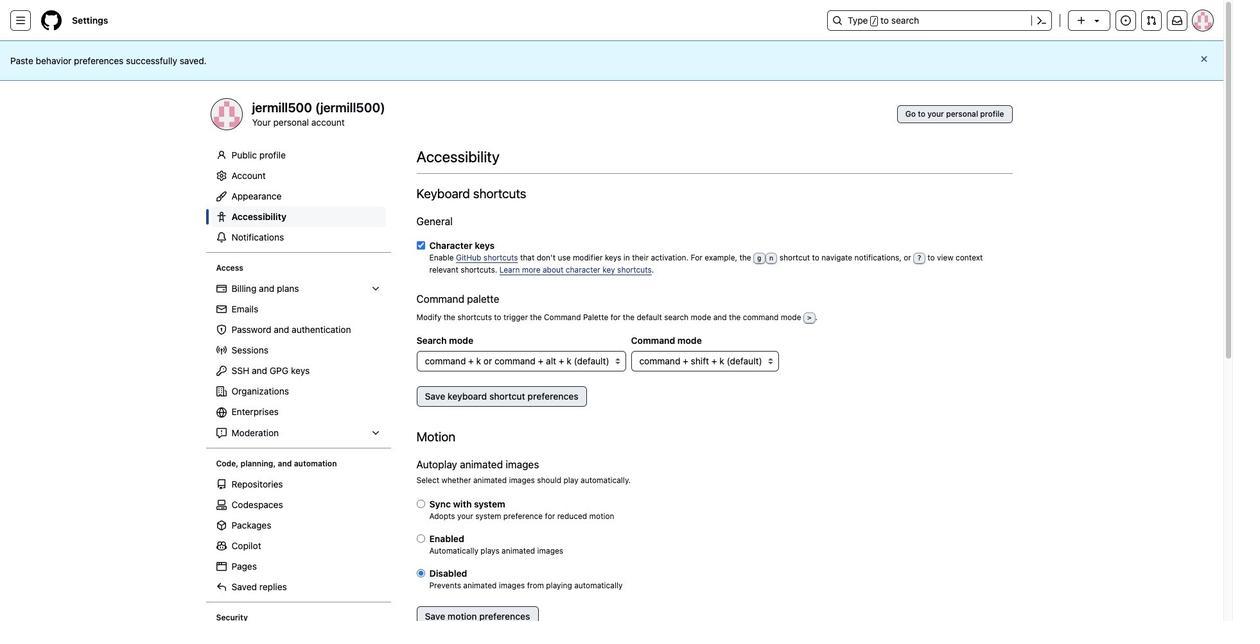 Task type: describe. For each thing, give the bounding box(es) containing it.
copilot image
[[216, 542, 226, 552]]

@jermill500 image
[[211, 99, 242, 130]]

person image
[[216, 150, 226, 161]]

issue opened image
[[1121, 15, 1131, 26]]

triangle down image
[[1092, 15, 1102, 26]]

mail image
[[216, 305, 226, 315]]

reply image
[[216, 583, 226, 593]]

plus image
[[1077, 15, 1087, 26]]

browser image
[[216, 562, 226, 572]]

bell image
[[216, 233, 226, 243]]

notifications image
[[1172, 15, 1183, 26]]

repo image
[[216, 480, 226, 490]]

git pull request image
[[1147, 15, 1157, 26]]

2 list from the top
[[211, 475, 386, 598]]



Task type: locate. For each thing, give the bounding box(es) containing it.
paintbrush image
[[216, 191, 226, 202]]

1 vertical spatial list
[[211, 475, 386, 598]]

broadcast image
[[216, 346, 226, 356]]

list
[[211, 279, 386, 444], [211, 475, 386, 598]]

0 vertical spatial list
[[211, 279, 386, 444]]

None radio
[[417, 500, 425, 509], [417, 535, 425, 543], [417, 570, 425, 578], [417, 500, 425, 509], [417, 535, 425, 543], [417, 570, 425, 578]]

gear image
[[216, 171, 226, 181]]

dismiss this message image
[[1199, 54, 1210, 64]]

organization image
[[216, 387, 226, 397]]

alert
[[10, 54, 1214, 67]]

homepage image
[[41, 10, 62, 31]]

command palette image
[[1037, 15, 1047, 26]]

None checkbox
[[417, 242, 425, 250]]

key image
[[216, 366, 226, 376]]

globe image
[[216, 408, 226, 418]]

accessibility image
[[216, 212, 226, 222]]

shield lock image
[[216, 325, 226, 335]]

codespaces image
[[216, 500, 226, 511]]

package image
[[216, 521, 226, 531]]

1 list from the top
[[211, 279, 386, 444]]



Task type: vqa. For each thing, say whether or not it's contained in the screenshot.
shield lock image
yes



